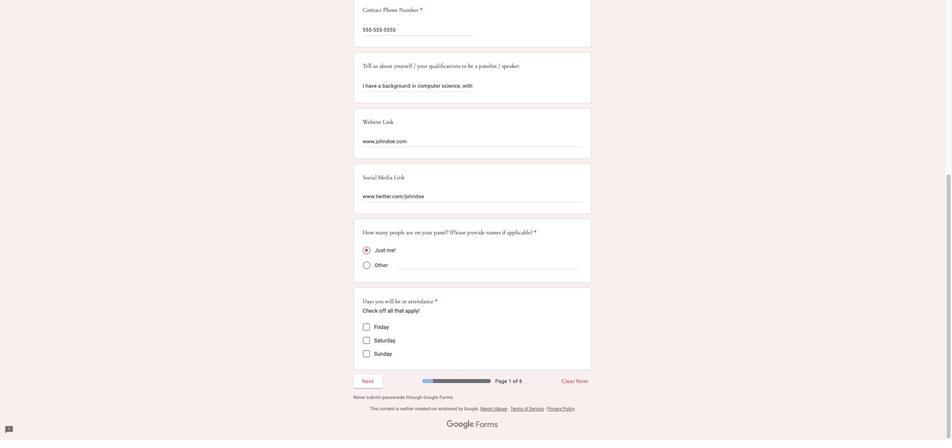 Task type: locate. For each thing, give the bounding box(es) containing it.
0 vertical spatial heading
[[363, 6, 423, 15]]

0 horizontal spatial required question element
[[419, 6, 423, 15]]

1 vertical spatial heading
[[363, 228, 537, 237]]

friday image
[[363, 324, 369, 330]]

None radio
[[363, 262, 370, 270]]

Other response text field
[[397, 261, 579, 270]]

progress bar
[[423, 380, 491, 383]]

list
[[353, 0, 592, 370], [363, 321, 582, 361]]

Sunday checkbox
[[363, 351, 370, 358]]

Just me! radio
[[363, 247, 370, 254]]

2 horizontal spatial required question element
[[533, 228, 537, 237]]

2 vertical spatial heading
[[363, 297, 438, 306]]

None text field
[[363, 82, 473, 91]]

heading
[[363, 6, 423, 15], [363, 228, 537, 237], [363, 297, 438, 306]]

None text field
[[363, 26, 473, 35], [363, 138, 582, 147], [363, 193, 582, 202], [363, 26, 473, 35], [363, 138, 582, 147], [363, 193, 582, 202]]

2 vertical spatial required question element
[[434, 297, 438, 306]]

required question element
[[419, 6, 423, 15], [533, 228, 537, 237], [434, 297, 438, 306]]

1 horizontal spatial required question element
[[434, 297, 438, 306]]

0 vertical spatial required question element
[[419, 6, 423, 15]]



Task type: describe. For each thing, give the bounding box(es) containing it.
Saturday checkbox
[[363, 337, 370, 344]]

1 heading from the top
[[363, 6, 423, 15]]

1 vertical spatial required question element
[[533, 228, 537, 237]]

2 heading from the top
[[363, 228, 537, 237]]

saturday image
[[363, 338, 369, 344]]

just me! image
[[365, 249, 368, 252]]

sunday image
[[363, 351, 369, 357]]

google image
[[447, 421, 474, 430]]

report a problem to google image
[[4, 426, 13, 435]]

3 heading from the top
[[363, 297, 438, 306]]

Friday checkbox
[[363, 324, 370, 331]]



Task type: vqa. For each thing, say whether or not it's contained in the screenshot.
option
yes



